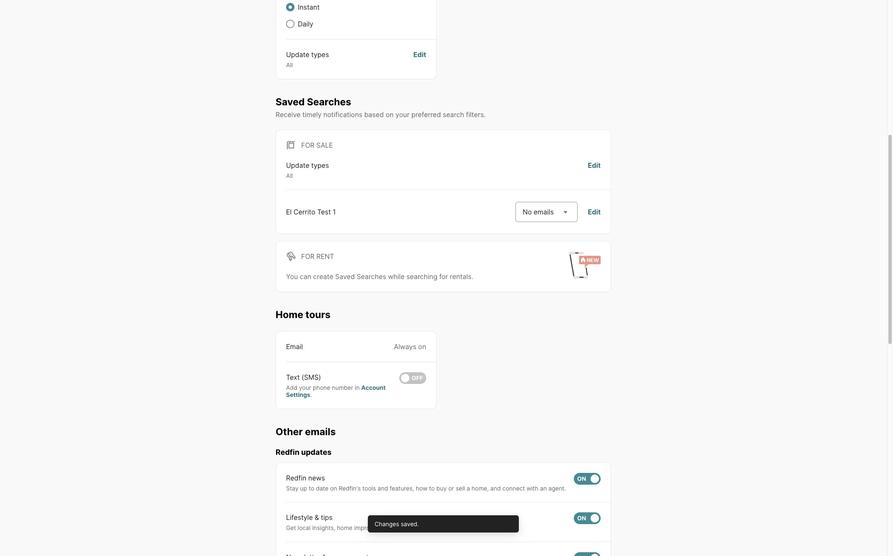 Task type: locate. For each thing, give the bounding box(es) containing it.
account
[[361, 384, 386, 391]]

filters.
[[466, 110, 486, 119]]

redfin news stay up to date on redfin's tools and features, how to buy or sell a home, and connect with an agent.
[[286, 474, 566, 492]]

all up el
[[286, 172, 293, 179]]

saved inside saved searches receive timely notifications based on your preferred search filters.
[[276, 96, 305, 108]]

redfin
[[276, 448, 300, 457], [286, 474, 307, 482]]

types down daily
[[311, 50, 329, 59]]

redfin inside redfin news stay up to date on redfin's tools and features, how to buy or sell a home, and connect with an agent.
[[286, 474, 307, 482]]

can
[[300, 272, 311, 281]]

add your phone number in
[[286, 384, 361, 391]]

an
[[540, 485, 547, 492]]

receive
[[276, 110, 301, 119]]

updates
[[301, 448, 332, 457]]

1 vertical spatial emails
[[305, 426, 336, 438]]

text
[[286, 373, 300, 381]]

0 horizontal spatial to
[[309, 485, 314, 492]]

0 vertical spatial redfin
[[276, 448, 300, 457]]

0 vertical spatial emails
[[534, 208, 554, 216]]

2 to from the left
[[429, 485, 435, 492]]

improvement
[[354, 524, 391, 531]]

2 for from the top
[[301, 252, 315, 261]]

saved
[[276, 96, 305, 108], [335, 272, 355, 281]]

all down 'daily' radio
[[286, 61, 293, 68]]

1 horizontal spatial to
[[429, 485, 435, 492]]

to left "buy"
[[429, 485, 435, 492]]

no emails
[[523, 208, 554, 216]]

.
[[472, 272, 474, 281], [310, 391, 312, 398]]

update down 'daily' radio
[[286, 50, 310, 59]]

1 horizontal spatial your
[[396, 110, 410, 119]]

redfin down other
[[276, 448, 300, 457]]

on inside saved searches receive timely notifications based on your preferred search filters.
[[386, 110, 394, 119]]

0 vertical spatial searches
[[307, 96, 351, 108]]

on for lifestyle & tips
[[577, 515, 586, 522]]

you can create saved searches while searching for rentals .
[[286, 272, 474, 281]]

1 vertical spatial update types all
[[286, 161, 329, 179]]

0 horizontal spatial searches
[[307, 96, 351, 108]]

1 vertical spatial your
[[299, 384, 311, 391]]

changes
[[375, 538, 399, 545]]

your inside saved searches receive timely notifications based on your preferred search filters.
[[396, 110, 410, 119]]

1 vertical spatial edit
[[588, 161, 601, 170]]

saved up receive
[[276, 96, 305, 108]]

1 update from the top
[[286, 50, 310, 59]]

emails for other emails
[[305, 426, 336, 438]]

2 update from the top
[[286, 161, 310, 170]]

your up settings
[[299, 384, 311, 391]]

0 vertical spatial update types all
[[286, 50, 329, 68]]

your left "preferred"
[[396, 110, 410, 119]]

searches up notifications
[[307, 96, 351, 108]]

saved searches receive timely notifications based on your preferred search filters.
[[276, 96, 486, 119]]

types down 'for sale' at the left of page
[[311, 161, 329, 170]]

0 vertical spatial edit button
[[414, 50, 426, 69]]

1 vertical spatial update
[[286, 161, 310, 170]]

types
[[311, 50, 329, 59], [311, 161, 329, 170]]

redfin's
[[339, 485, 361, 492]]

emails right no
[[534, 208, 554, 216]]

1 vertical spatial for
[[301, 252, 315, 261]]

sale
[[317, 141, 333, 150]]

update for middle "edit" button
[[286, 161, 310, 170]]

1 vertical spatial all
[[286, 172, 293, 179]]

and
[[378, 485, 388, 492], [491, 485, 501, 492], [421, 524, 431, 531]]

0 horizontal spatial .
[[310, 391, 312, 398]]

add
[[286, 384, 297, 391]]

for left rent on the top left
[[301, 252, 315, 261]]

account settings
[[286, 384, 386, 398]]

1 horizontal spatial searches
[[357, 272, 386, 281]]

update for the top "edit" button
[[286, 50, 310, 59]]

0 vertical spatial saved
[[276, 96, 305, 108]]

update down 'for sale' at the left of page
[[286, 161, 310, 170]]

saved right the create
[[335, 272, 355, 281]]

0 vertical spatial on
[[577, 475, 586, 482]]

redfin up stay
[[286, 474, 307, 482]]

edit for the top "edit" button
[[414, 50, 426, 59]]

0 horizontal spatial saved
[[276, 96, 305, 108]]

types for middle "edit" button
[[311, 161, 329, 170]]

emails up updates
[[305, 426, 336, 438]]

0 horizontal spatial and
[[378, 485, 388, 492]]

1 types from the top
[[311, 50, 329, 59]]

to
[[309, 485, 314, 492], [429, 485, 435, 492]]

0 vertical spatial edit
[[414, 50, 426, 59]]

2 vertical spatial on
[[330, 485, 337, 492]]

update
[[286, 50, 310, 59], [286, 161, 310, 170]]

1 on from the top
[[577, 475, 586, 482]]

0 vertical spatial your
[[396, 110, 410, 119]]

settings
[[286, 391, 310, 398]]

edit button
[[414, 50, 426, 69], [588, 160, 601, 180], [588, 207, 601, 217]]

1 vertical spatial on
[[577, 515, 586, 522]]

1 vertical spatial searches
[[357, 272, 386, 281]]

on for redfin news
[[577, 475, 586, 482]]

features,
[[390, 485, 414, 492]]

el cerrito test 1
[[286, 208, 336, 216]]

1 vertical spatial types
[[311, 161, 329, 170]]

Daily radio
[[286, 20, 295, 28]]

searches inside saved searches receive timely notifications based on your preferred search filters.
[[307, 96, 351, 108]]

2 vertical spatial edit
[[588, 208, 601, 216]]

update types all down daily
[[286, 50, 329, 68]]

for for for rent
[[301, 252, 315, 261]]

Instant radio
[[286, 3, 295, 11]]

1 vertical spatial .
[[310, 391, 312, 398]]

1 horizontal spatial and
[[421, 524, 431, 531]]

stay
[[286, 485, 299, 492]]

searches left while
[[357, 272, 386, 281]]

changes saved.
[[375, 538, 419, 545]]

for left the sale
[[301, 141, 315, 150]]

and right home,
[[491, 485, 501, 492]]

0 vertical spatial update
[[286, 50, 310, 59]]

. right for
[[472, 272, 474, 281]]

. down 'add your phone number in'
[[310, 391, 312, 398]]

None checkbox
[[574, 513, 601, 524]]

other emails
[[276, 426, 336, 438]]

1 for from the top
[[301, 141, 315, 150]]

on
[[386, 110, 394, 119], [418, 342, 426, 351], [330, 485, 337, 492]]

on
[[577, 475, 586, 482], [577, 515, 586, 522]]

1 all from the top
[[286, 61, 293, 68]]

0 horizontal spatial emails
[[305, 426, 336, 438]]

0 vertical spatial types
[[311, 50, 329, 59]]

a
[[467, 485, 470, 492]]

1 horizontal spatial emails
[[534, 208, 554, 216]]

tours
[[306, 309, 331, 321]]

phone
[[313, 384, 330, 391]]

2 all from the top
[[286, 172, 293, 179]]

0 vertical spatial on
[[386, 110, 394, 119]]

0 vertical spatial all
[[286, 61, 293, 68]]

design
[[433, 524, 451, 531]]

all
[[286, 61, 293, 68], [286, 172, 293, 179]]

and inside lifestyle & tips get local insights, home improvement tips, style and design resources.
[[421, 524, 431, 531]]

for rent
[[301, 252, 334, 261]]

for
[[301, 141, 315, 150], [301, 252, 315, 261]]

1 horizontal spatial on
[[386, 110, 394, 119]]

1 vertical spatial saved
[[335, 272, 355, 281]]

emails
[[534, 208, 554, 216], [305, 426, 336, 438]]

2 types from the top
[[311, 161, 329, 170]]

and right style
[[421, 524, 431, 531]]

all for the top "edit" button
[[286, 61, 293, 68]]

you
[[286, 272, 298, 281]]

None checkbox
[[400, 372, 426, 384], [574, 473, 601, 485], [400, 372, 426, 384], [574, 473, 601, 485]]

(sms)
[[302, 373, 321, 381]]

to right 'up'
[[309, 485, 314, 492]]

1 to from the left
[[309, 485, 314, 492]]

on right always
[[418, 342, 426, 351]]

update types all
[[286, 50, 329, 68], [286, 161, 329, 179]]

your
[[396, 110, 410, 119], [299, 384, 311, 391]]

no
[[523, 208, 532, 216]]

on right date
[[330, 485, 337, 492]]

1 vertical spatial redfin
[[286, 474, 307, 482]]

on right based
[[386, 110, 394, 119]]

test
[[317, 208, 331, 216]]

0 horizontal spatial on
[[330, 485, 337, 492]]

0 vertical spatial for
[[301, 141, 315, 150]]

update types all down 'for sale' at the left of page
[[286, 161, 329, 179]]

2 on from the top
[[577, 515, 586, 522]]

tips
[[321, 513, 333, 522]]

redfin for redfin updates
[[276, 448, 300, 457]]

on inside redfin news stay up to date on redfin's tools and features, how to buy or sell a home, and connect with an agent.
[[330, 485, 337, 492]]

1 update types all from the top
[[286, 50, 329, 68]]

0 vertical spatial .
[[472, 272, 474, 281]]

news
[[308, 474, 325, 482]]

based
[[364, 110, 384, 119]]

2 horizontal spatial on
[[418, 342, 426, 351]]

searches
[[307, 96, 351, 108], [357, 272, 386, 281]]

and right tools
[[378, 485, 388, 492]]

edit
[[414, 50, 426, 59], [588, 161, 601, 170], [588, 208, 601, 216]]



Task type: describe. For each thing, give the bounding box(es) containing it.
for
[[439, 272, 448, 281]]

timely
[[303, 110, 322, 119]]

notifications
[[324, 110, 363, 119]]

1 horizontal spatial .
[[472, 272, 474, 281]]

on for searches
[[386, 110, 394, 119]]

home,
[[472, 485, 489, 492]]

other
[[276, 426, 303, 438]]

buy
[[437, 485, 447, 492]]

on for news
[[330, 485, 337, 492]]

for for for sale
[[301, 141, 315, 150]]

in
[[355, 384, 360, 391]]

edit for middle "edit" button
[[588, 161, 601, 170]]

2 vertical spatial edit button
[[588, 207, 601, 217]]

with
[[527, 485, 539, 492]]

el
[[286, 208, 292, 216]]

date
[[316, 485, 329, 492]]

create
[[313, 272, 333, 281]]

2 horizontal spatial and
[[491, 485, 501, 492]]

email
[[286, 342, 303, 351]]

searching
[[407, 272, 438, 281]]

resources.
[[453, 524, 482, 531]]

redfin updates
[[276, 448, 332, 457]]

saved.
[[401, 538, 419, 545]]

sell
[[456, 485, 465, 492]]

home
[[276, 309, 303, 321]]

tools
[[363, 485, 376, 492]]

all for middle "edit" button
[[286, 172, 293, 179]]

home tours
[[276, 309, 331, 321]]

2 update types all from the top
[[286, 161, 329, 179]]

instant
[[298, 3, 320, 11]]

1 vertical spatial edit button
[[588, 160, 601, 180]]

types for the top "edit" button
[[311, 50, 329, 59]]

for sale
[[301, 141, 333, 150]]

agent.
[[549, 485, 566, 492]]

connect
[[503, 485, 525, 492]]

lifestyle & tips get local insights, home improvement tips, style and design resources.
[[286, 513, 482, 531]]

preferred
[[412, 110, 441, 119]]

always on
[[394, 342, 426, 351]]

style
[[406, 524, 419, 531]]

local
[[298, 524, 311, 531]]

1
[[333, 208, 336, 216]]

cerrito
[[294, 208, 316, 216]]

&
[[315, 513, 319, 522]]

always
[[394, 342, 417, 351]]

lifestyle
[[286, 513, 313, 522]]

1 vertical spatial on
[[418, 342, 426, 351]]

search
[[443, 110, 464, 119]]

rentals
[[450, 272, 472, 281]]

text (sms)
[[286, 373, 321, 381]]

tips,
[[392, 524, 404, 531]]

insights,
[[312, 524, 335, 531]]

account settings link
[[286, 384, 386, 398]]

emails for no emails
[[534, 208, 554, 216]]

home
[[337, 524, 353, 531]]

how
[[416, 485, 428, 492]]

1 horizontal spatial saved
[[335, 272, 355, 281]]

redfin for redfin news stay up to date on redfin's tools and features, how to buy or sell a home, and connect with an agent.
[[286, 474, 307, 482]]

get
[[286, 524, 296, 531]]

daily
[[298, 20, 314, 28]]

up
[[300, 485, 307, 492]]

or
[[449, 485, 454, 492]]

off
[[412, 374, 423, 381]]

0 horizontal spatial your
[[299, 384, 311, 391]]

number
[[332, 384, 353, 391]]

while
[[388, 272, 405, 281]]

rent
[[317, 252, 334, 261]]

edit for "edit" button to the bottom
[[588, 208, 601, 216]]



Task type: vqa. For each thing, say whether or not it's contained in the screenshot.
right Emails
yes



